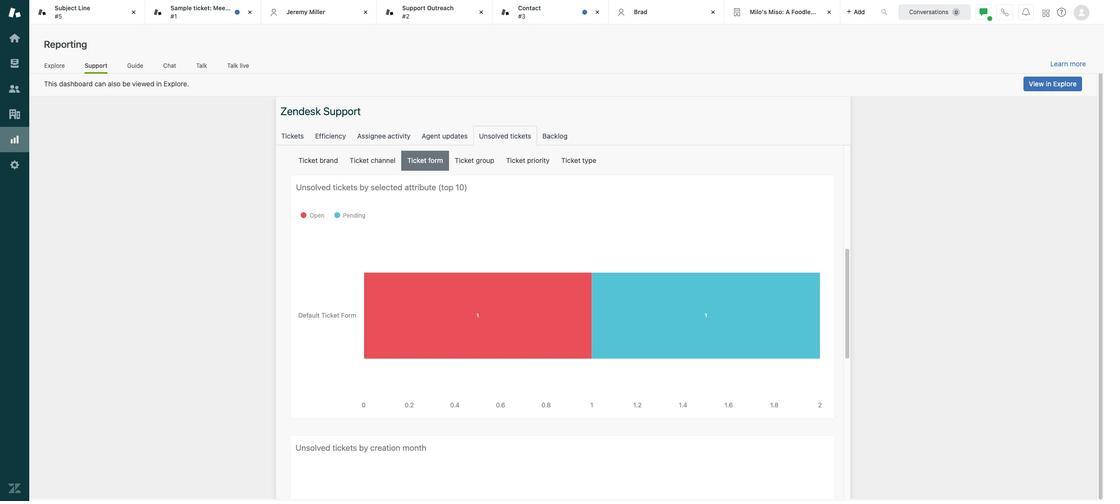 Task type: locate. For each thing, give the bounding box(es) containing it.
4 close image from the left
[[709, 7, 719, 17]]

brad tab
[[609, 0, 725, 24]]

2 tab from the left
[[145, 0, 261, 24]]

meet
[[213, 4, 228, 12]]

chat link
[[163, 62, 176, 72]]

explore down learn more link
[[1054, 80, 1078, 88]]

live
[[240, 62, 249, 69]]

tabs tab list
[[29, 0, 871, 24]]

close image for tab containing subject line
[[129, 7, 139, 17]]

talk for talk
[[196, 62, 207, 69]]

tab
[[29, 0, 145, 24], [145, 0, 261, 24], [377, 0, 493, 24], [493, 0, 609, 24]]

learn
[[1051, 60, 1069, 68]]

0 horizontal spatial support
[[85, 62, 108, 69]]

main element
[[0, 0, 29, 502]]

tab containing support outreach
[[377, 0, 493, 24]]

contact #3
[[519, 4, 541, 20]]

sample ticket: meet the ticket #1
[[171, 4, 257, 20]]

contact
[[519, 4, 541, 12]]

in inside button
[[1047, 80, 1052, 88]]

close image inside the brad tab
[[709, 7, 719, 17]]

close image left "#3"
[[477, 7, 487, 17]]

4 tab from the left
[[493, 0, 609, 24]]

reporting image
[[8, 133, 21, 146]]

close image for tab containing support outreach
[[477, 7, 487, 17]]

support
[[403, 4, 426, 12], [85, 62, 108, 69]]

1 close image from the left
[[129, 7, 139, 17]]

get started image
[[8, 32, 21, 44]]

1 vertical spatial support
[[85, 62, 108, 69]]

close image left brad
[[593, 7, 603, 17]]

close image left #2
[[361, 7, 371, 17]]

close image inside milo's miso: a foodlez subsidiary "tab"
[[825, 7, 835, 17]]

1 horizontal spatial support
[[403, 4, 426, 12]]

subject
[[55, 4, 77, 12]]

1 vertical spatial explore
[[1054, 80, 1078, 88]]

outreach
[[427, 4, 454, 12]]

0 vertical spatial explore
[[44, 62, 65, 69]]

guide link
[[127, 62, 144, 72]]

5 close image from the left
[[825, 7, 835, 17]]

support up can
[[85, 62, 108, 69]]

0 vertical spatial support
[[403, 4, 426, 12]]

explore link
[[44, 62, 65, 72]]

talk left live
[[227, 62, 238, 69]]

in
[[156, 80, 162, 88], [1047, 80, 1052, 88]]

reporting
[[44, 39, 87, 50]]

explore up this
[[44, 62, 65, 69]]

milo's miso: a foodlez subsidiary
[[750, 8, 847, 16]]

2 close image from the left
[[477, 7, 487, 17]]

talk
[[196, 62, 207, 69], [227, 62, 238, 69]]

close image
[[129, 7, 139, 17], [245, 7, 255, 17], [593, 7, 603, 17], [709, 7, 719, 17], [825, 7, 835, 17]]

close image left milo's
[[709, 7, 719, 17]]

close image right foodlez
[[825, 7, 835, 17]]

talk right "chat"
[[196, 62, 207, 69]]

close image inside jeremy miller tab
[[361, 7, 371, 17]]

notifications image
[[1023, 8, 1031, 16]]

brad
[[634, 8, 648, 16]]

1 in from the left
[[156, 80, 162, 88]]

subsidiary
[[816, 8, 847, 16]]

#5
[[55, 12, 62, 20]]

zendesk products image
[[1043, 10, 1050, 16]]

talk inside "link"
[[227, 62, 238, 69]]

talk live link
[[227, 62, 250, 72]]

explore inside button
[[1054, 80, 1078, 88]]

add button
[[841, 0, 871, 24]]

support inside the support outreach #2
[[403, 4, 426, 12]]

in right viewed
[[156, 80, 162, 88]]

3 tab from the left
[[377, 0, 493, 24]]

close image
[[361, 7, 371, 17], [477, 7, 487, 17]]

support link
[[85, 62, 108, 74]]

jeremy miller tab
[[261, 0, 377, 24]]

also
[[108, 80, 121, 88]]

1 horizontal spatial in
[[1047, 80, 1052, 88]]

in right view
[[1047, 80, 1052, 88]]

jeremy miller
[[287, 8, 325, 16]]

button displays agent's chat status as online. image
[[980, 8, 988, 16]]

0 horizontal spatial talk
[[196, 62, 207, 69]]

talk live
[[227, 62, 249, 69]]

tab containing subject line
[[29, 0, 145, 24]]

2 in from the left
[[1047, 80, 1052, 88]]

support for support
[[85, 62, 108, 69]]

line
[[78, 4, 90, 12]]

0 horizontal spatial in
[[156, 80, 162, 88]]

viewed
[[132, 80, 154, 88]]

foodlez
[[792, 8, 815, 16]]

close image left #1 in the left of the page
[[129, 7, 139, 17]]

1 horizontal spatial close image
[[477, 7, 487, 17]]

1 horizontal spatial talk
[[227, 62, 238, 69]]

chat
[[163, 62, 176, 69]]

close image inside tab
[[477, 7, 487, 17]]

close image right the
[[245, 7, 255, 17]]

view
[[1030, 80, 1045, 88]]

guide
[[127, 62, 143, 69]]

3 close image from the left
[[593, 7, 603, 17]]

support up #2
[[403, 4, 426, 12]]

1 close image from the left
[[361, 7, 371, 17]]

ticket:
[[194, 4, 212, 12]]

subject line #5
[[55, 4, 90, 20]]

explore
[[44, 62, 65, 69], [1054, 80, 1078, 88]]

views image
[[8, 57, 21, 70]]

1 talk from the left
[[196, 62, 207, 69]]

0 horizontal spatial close image
[[361, 7, 371, 17]]

be
[[123, 80, 130, 88]]

a
[[786, 8, 790, 16]]

1 horizontal spatial explore
[[1054, 80, 1078, 88]]

1 tab from the left
[[29, 0, 145, 24]]

more
[[1071, 60, 1087, 68]]

the
[[229, 4, 239, 12]]

support outreach #2
[[403, 4, 454, 20]]

milo's
[[750, 8, 768, 16]]

close image for jeremy miller tab
[[361, 7, 371, 17]]

2 talk from the left
[[227, 62, 238, 69]]

admin image
[[8, 159, 21, 171]]



Task type: describe. For each thing, give the bounding box(es) containing it.
support for support outreach #2
[[403, 4, 426, 12]]

this dashboard can also be viewed in explore.
[[44, 80, 189, 88]]

zendesk support image
[[8, 6, 21, 19]]

2 close image from the left
[[245, 7, 255, 17]]

miller
[[309, 8, 325, 16]]

can
[[95, 80, 106, 88]]

explore.
[[164, 80, 189, 88]]

add
[[855, 8, 866, 15]]

#3
[[519, 12, 526, 20]]

#2
[[403, 12, 410, 20]]

miso:
[[769, 8, 785, 16]]

talk for talk live
[[227, 62, 238, 69]]

learn more
[[1051, 60, 1087, 68]]

dashboard
[[59, 80, 93, 88]]

close image for the brad tab
[[709, 7, 719, 17]]

#1
[[171, 12, 177, 20]]

tab containing sample ticket: meet the ticket
[[145, 0, 261, 24]]

milo's miso: a foodlez subsidiary tab
[[725, 0, 847, 24]]

jeremy
[[287, 8, 308, 16]]

learn more link
[[1051, 60, 1087, 68]]

tab containing contact
[[493, 0, 609, 24]]

close image for milo's miso: a foodlez subsidiary "tab"
[[825, 7, 835, 17]]

customers image
[[8, 83, 21, 95]]

zendesk image
[[8, 483, 21, 495]]

sample
[[171, 4, 192, 12]]

conversations
[[910, 8, 949, 15]]

view in explore
[[1030, 80, 1078, 88]]

conversations button
[[899, 4, 972, 20]]

this
[[44, 80, 57, 88]]

talk link
[[196, 62, 207, 72]]

view in explore button
[[1024, 77, 1083, 91]]

0 horizontal spatial explore
[[44, 62, 65, 69]]

organizations image
[[8, 108, 21, 121]]

ticket
[[240, 4, 257, 12]]

get help image
[[1058, 8, 1067, 17]]



Task type: vqa. For each thing, say whether or not it's contained in the screenshot.
second Close icon from left
yes



